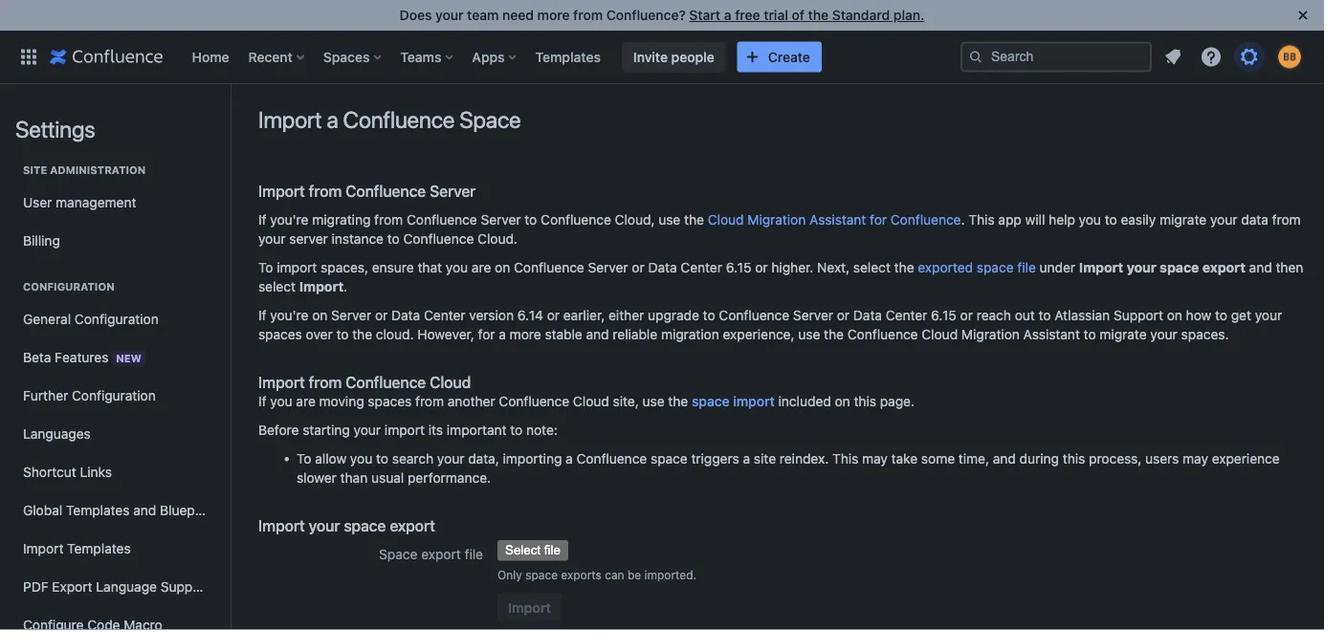Task type: describe. For each thing, give the bounding box(es) containing it.
cloud left site,
[[573, 394, 609, 410]]

exported space file link
[[918, 260, 1036, 276]]

import for import templates
[[23, 541, 64, 557]]

space up the how
[[1160, 260, 1199, 276]]

server up the cloud.
[[481, 212, 521, 228]]

notification icon image
[[1162, 45, 1185, 68]]

or up cloud.
[[375, 308, 388, 323]]

0 horizontal spatial data
[[391, 308, 420, 323]]

the right cloud,
[[684, 212, 704, 228]]

migration
[[661, 327, 719, 343]]

migrating
[[312, 212, 371, 228]]

from up its at left
[[415, 394, 444, 410]]

a right importing at left bottom
[[566, 451, 573, 467]]

import right the under
[[1079, 260, 1124, 276]]

during
[[1020, 451, 1059, 467]]

time,
[[959, 451, 989, 467]]

server down if you're migrating from confluence server to confluence cloud, use the cloud migration assistant for confluence
[[588, 260, 628, 276]]

important
[[447, 422, 507, 438]]

configuration for general
[[75, 311, 159, 327]]

space up reach
[[977, 260, 1014, 276]]

your down 'easily'
[[1127, 260, 1157, 276]]

billing link
[[15, 222, 214, 260]]

blueprints
[[160, 503, 222, 519]]

reliable
[[613, 327, 658, 343]]

allow
[[315, 451, 347, 467]]

0 vertical spatial assistant
[[810, 212, 866, 228]]

pdf export language support link
[[15, 568, 214, 607]]

1 horizontal spatial file
[[1018, 260, 1036, 276]]

create
[[768, 49, 810, 65]]

configuration for further
[[72, 388, 156, 404]]

user management
[[23, 195, 136, 211]]

note:
[[526, 422, 558, 438]]

collapse sidebar image
[[209, 94, 251, 132]]

moving
[[319, 394, 364, 410]]

or left higher.
[[755, 260, 768, 276]]

from inside . this app will help you to easily migrate your data from your server instance to confluence cloud.
[[1272, 212, 1301, 228]]

Search field
[[961, 42, 1152, 72]]

spaces.
[[1181, 327, 1229, 343]]

stable
[[545, 327, 583, 343]]

slower
[[297, 470, 337, 486]]

import for import
[[508, 600, 551, 616]]

if you're on server or data center version 6.14 or earlier, either upgrade to confluence server or data center 6.15 or reach out to atlassian support on how to get your spaces over to the cloud. however, for a more stable and reliable migration experience, use the confluence cloud migration assistant to migrate your spaces.
[[258, 308, 1283, 343]]

site administration group
[[15, 144, 214, 266]]

to inside to allow you to search your data, importing a confluence space triggers a site reindex. this may take some time, and during this process, users may experience slower than usual performance.
[[376, 451, 389, 467]]

settings
[[15, 116, 95, 143]]

templates for global templates and blueprints
[[66, 503, 130, 519]]

help icon image
[[1200, 45, 1223, 68]]

a down spaces
[[327, 106, 338, 133]]

import .
[[299, 279, 348, 295]]

import a confluence space
[[258, 106, 521, 133]]

some
[[921, 451, 955, 467]]

before starting your import its important to note:
[[258, 422, 558, 438]]

cloud up to import spaces, ensure that you are on confluence server or data center 6.15 or higher. next, select the exported space file under import your space export
[[708, 212, 744, 228]]

to for to allow you to search your data, importing a confluence space triggers a site reindex. this may take some time, and during this process, users may experience slower than usual performance.
[[297, 451, 311, 467]]

import from confluence server
[[258, 182, 476, 200]]

imported.
[[645, 569, 697, 582]]

you're for on
[[270, 308, 309, 323]]

take
[[892, 451, 918, 467]]

import for import your space export
[[258, 517, 305, 535]]

reindex.
[[780, 451, 829, 467]]

2 vertical spatial import
[[385, 422, 425, 438]]

are for spaces,
[[472, 260, 491, 276]]

site administration
[[23, 164, 146, 177]]

1 horizontal spatial center
[[681, 260, 722, 276]]

import your space export
[[258, 517, 435, 535]]

only space exports can be imported.
[[498, 569, 697, 582]]

0 vertical spatial migration
[[748, 212, 806, 228]]

standard
[[832, 7, 890, 23]]

1 vertical spatial space
[[379, 547, 418, 563]]

on down the cloud.
[[495, 260, 510, 276]]

if for if you're on server or data center version 6.14 or earlier, either upgrade to confluence server or data center 6.15 or reach out to atlassian support on how to get your spaces over to the cloud. however, for a more stable and reliable migration experience, use the confluence cloud migration assistant to migrate your spaces.
[[258, 308, 267, 323]]

cloud migration assistant for confluence link
[[708, 212, 961, 228]]

space export file
[[379, 547, 483, 563]]

0 vertical spatial more
[[537, 7, 570, 23]]

teams button
[[395, 42, 461, 72]]

a left free
[[724, 7, 732, 23]]

your right "get"
[[1255, 308, 1283, 323]]

the left cloud.
[[352, 327, 372, 343]]

and inside configuration group
[[133, 503, 156, 519]]

site
[[23, 164, 47, 177]]

2 horizontal spatial data
[[853, 308, 882, 323]]

on inside import from confluence cloud if you are moving spaces from another confluence cloud site, use the space import included on this page.
[[835, 394, 850, 410]]

and inside if you're on server or data center version 6.14 or earlier, either upgrade to confluence server or data center 6.15 or reach out to atlassian support on how to get your spaces over to the cloud. however, for a more stable and reliable migration experience, use the confluence cloud migration assistant to migrate your spaces.
[[586, 327, 609, 343]]

or down next,
[[837, 308, 850, 323]]

under
[[1040, 260, 1076, 276]]

shortcut
[[23, 465, 76, 480]]

languages link
[[15, 415, 214, 454]]

space inside import from confluence cloud if you are moving spaces from another confluence cloud site, use the space import included on this page.
[[692, 394, 730, 410]]

global templates and blueprints
[[23, 503, 222, 519]]

spaces
[[323, 49, 370, 65]]

process,
[[1089, 451, 1142, 467]]

further configuration link
[[15, 377, 214, 415]]

space down space export file button
[[526, 569, 558, 582]]

templates link
[[530, 42, 607, 72]]

you inside to allow you to search your data, importing a confluence space triggers a site reindex. this may take some time, and during this process, users may experience slower than usual performance.
[[350, 451, 373, 467]]

start
[[689, 7, 721, 23]]

spaces button
[[318, 42, 389, 72]]

further
[[23, 388, 68, 404]]

1 may from the left
[[862, 451, 888, 467]]

2 may from the left
[[1183, 451, 1209, 467]]

or up stable
[[547, 308, 560, 323]]

2 horizontal spatial center
[[886, 308, 928, 323]]

spaces inside import from confluence cloud if you are moving spaces from another confluence cloud site, use the space import included on this page.
[[368, 394, 412, 410]]

on left the how
[[1167, 308, 1183, 323]]

for inside if you're on server or data center version 6.14 or earlier, either upgrade to confluence server or data center 6.15 or reach out to atlassian support on how to get your spaces over to the cloud. however, for a more stable and reliable migration experience, use the confluence cloud migration assistant to migrate your spaces.
[[478, 327, 495, 343]]

atlassian
[[1055, 308, 1110, 323]]

on up over
[[312, 308, 328, 323]]

global templates and blueprints link
[[15, 492, 222, 530]]

the left exported
[[894, 260, 914, 276]]

then
[[1276, 260, 1304, 276]]

upgrade
[[648, 308, 699, 323]]

trial
[[764, 7, 788, 23]]

user
[[23, 195, 52, 211]]

Space export file button
[[498, 541, 568, 561]]

how
[[1186, 308, 1212, 323]]

use inside import from confluence cloud if you are moving spaces from another confluence cloud site, use the space import included on this page.
[[643, 394, 665, 410]]

spaces inside if you're on server or data center version 6.14 or earlier, either upgrade to confluence server or data center 6.15 or reach out to atlassian support on how to get your spaces over to the cloud. however, for a more stable and reliable migration experience, use the confluence cloud migration assistant to migrate your spaces.
[[258, 327, 302, 343]]

data,
[[468, 451, 499, 467]]

space down than
[[344, 517, 386, 535]]

than
[[340, 470, 368, 486]]

migrate inside if you're on server or data center version 6.14 or earlier, either upgrade to confluence server or data center 6.15 or reach out to atlassian support on how to get your spaces over to the cloud. however, for a more stable and reliable migration experience, use the confluence cloud migration assistant to migrate your spaces.
[[1100, 327, 1147, 343]]

close image
[[1292, 4, 1315, 27]]

shortcut links link
[[15, 454, 214, 492]]

this inside . this app will help you to easily migrate your data from your server instance to confluence cloud.
[[969, 212, 995, 228]]

you for confluence
[[270, 394, 292, 410]]

or left reach
[[960, 308, 973, 323]]

exports
[[561, 569, 602, 582]]

site
[[754, 451, 776, 467]]

recent
[[248, 49, 293, 65]]

1 horizontal spatial for
[[870, 212, 887, 228]]

are for confluence
[[296, 394, 316, 410]]

pdf
[[23, 579, 48, 595]]

server up that
[[430, 182, 476, 200]]

your left 'team'
[[436, 7, 464, 23]]

that
[[418, 260, 442, 276]]

apps
[[472, 49, 505, 65]]

triggers
[[691, 451, 739, 467]]

0 vertical spatial configuration
[[23, 281, 114, 293]]

1 vertical spatial file
[[465, 547, 483, 563]]

page.
[[880, 394, 915, 410]]

if you're migrating from confluence server to confluence cloud, use the cloud migration assistant for confluence
[[258, 212, 961, 228]]

the inside import from confluence cloud if you are moving spaces from another confluence cloud site, use the space import included on this page.
[[668, 394, 688, 410]]

team
[[467, 7, 499, 23]]



Task type: locate. For each thing, give the bounding box(es) containing it.
1 horizontal spatial migrate
[[1160, 212, 1207, 228]]

to
[[258, 260, 273, 276], [297, 451, 311, 467]]

2 vertical spatial templates
[[67, 541, 131, 557]]

. down spaces,
[[344, 279, 348, 295]]

links
[[80, 465, 112, 480]]

if inside if you're on server or data center version 6.14 or earlier, either upgrade to confluence server or data center 6.15 or reach out to atlassian support on how to get your spaces over to the cloud. however, for a more stable and reliable migration experience, use the confluence cloud migration assistant to migrate your spaces.
[[258, 308, 267, 323]]

1 vertical spatial 6.15
[[931, 308, 957, 323]]

0 horizontal spatial this
[[854, 394, 877, 410]]

3 if from the top
[[258, 394, 267, 410]]

this
[[854, 394, 877, 410], [1063, 451, 1085, 467]]

center up upgrade
[[681, 260, 722, 276]]

confluence inside . this app will help you to easily migrate your data from your server instance to confluence cloud.
[[403, 231, 474, 247]]

migration down reach
[[962, 327, 1020, 343]]

import down only
[[508, 600, 551, 616]]

0 horizontal spatial file
[[465, 547, 483, 563]]

you for app
[[1079, 212, 1101, 228]]

you
[[1079, 212, 1101, 228], [446, 260, 468, 276], [270, 394, 292, 410], [350, 451, 373, 467]]

are up "starting"
[[296, 394, 316, 410]]

or
[[632, 260, 645, 276], [755, 260, 768, 276], [375, 308, 388, 323], [547, 308, 560, 323], [837, 308, 850, 323], [960, 308, 973, 323]]

to left spaces,
[[258, 260, 273, 276]]

your down moving
[[354, 422, 381, 438]]

use
[[659, 212, 681, 228], [798, 327, 820, 343], [643, 394, 665, 410]]

0 vertical spatial if
[[258, 212, 267, 228]]

to
[[525, 212, 537, 228], [1105, 212, 1117, 228], [387, 231, 400, 247], [703, 308, 715, 323], [1039, 308, 1051, 323], [1215, 308, 1228, 323], [336, 327, 349, 343], [1084, 327, 1096, 343], [510, 422, 523, 438], [376, 451, 389, 467]]

either
[[609, 308, 644, 323]]

0 horizontal spatial .
[[344, 279, 348, 295]]

global
[[23, 503, 62, 519]]

.
[[961, 212, 965, 228], [344, 279, 348, 295]]

if for if you're migrating from confluence server to confluence cloud, use the cloud migration assistant for confluence
[[258, 212, 267, 228]]

administration
[[50, 164, 146, 177]]

import down 'global'
[[23, 541, 64, 557]]

configuration up general
[[23, 281, 114, 293]]

2 if from the top
[[258, 308, 267, 323]]

you're up server
[[270, 212, 309, 228]]

are inside import from confluence cloud if you are moving spaces from another confluence cloud site, use the space import included on this page.
[[296, 394, 316, 410]]

new
[[116, 352, 141, 365]]

server up over
[[331, 308, 372, 323]]

you right that
[[446, 260, 468, 276]]

0 horizontal spatial center
[[424, 308, 466, 323]]

1 horizontal spatial assistant
[[1024, 327, 1080, 343]]

home
[[192, 49, 229, 65]]

import templates
[[23, 541, 131, 557]]

2 horizontal spatial import
[[733, 394, 775, 410]]

1 horizontal spatial 6.15
[[931, 308, 957, 323]]

1 vertical spatial more
[[510, 327, 541, 343]]

0 vertical spatial this
[[854, 394, 877, 410]]

1 horizontal spatial spaces
[[368, 394, 412, 410]]

on right included
[[835, 394, 850, 410]]

configuration group
[[15, 260, 222, 631]]

search image
[[968, 49, 984, 65]]

from up templates link
[[573, 7, 603, 23]]

cloud down exported
[[922, 327, 958, 343]]

0 horizontal spatial for
[[478, 327, 495, 343]]

general configuration
[[23, 311, 159, 327]]

0 horizontal spatial may
[[862, 451, 888, 467]]

1 vertical spatial .
[[344, 279, 348, 295]]

support right language
[[161, 579, 210, 595]]

2 vertical spatial configuration
[[72, 388, 156, 404]]

1 horizontal spatial space
[[460, 106, 521, 133]]

more right need
[[537, 7, 570, 23]]

0 horizontal spatial import
[[277, 260, 317, 276]]

data
[[1241, 212, 1269, 228]]

1 vertical spatial for
[[478, 327, 495, 343]]

file left the under
[[1018, 260, 1036, 276]]

import for import from confluence cloud if you are moving spaces from another confluence cloud site, use the space import included on this page.
[[258, 374, 305, 392]]

to inside to allow you to search your data, importing a confluence space triggers a site reindex. this may take some time, and during this process, users may experience slower than usual performance.
[[297, 451, 311, 467]]

you're up over
[[270, 308, 309, 323]]

1 vertical spatial assistant
[[1024, 327, 1080, 343]]

from
[[573, 7, 603, 23], [309, 182, 342, 200], [374, 212, 403, 228], [1272, 212, 1301, 228], [309, 374, 342, 392], [415, 394, 444, 410]]

be
[[628, 569, 641, 582]]

import right collapse sidebar image
[[258, 106, 322, 133]]

ensure
[[372, 260, 414, 276]]

import for import .
[[299, 279, 344, 295]]

import button
[[498, 594, 562, 622]]

appswitcher icon image
[[17, 45, 40, 68]]

spaces up before starting your import its important to note:
[[368, 394, 412, 410]]

you inside . this app will help you to easily migrate your data from your server instance to confluence cloud.
[[1079, 212, 1101, 228]]

your left server
[[258, 231, 286, 247]]

this
[[969, 212, 995, 228], [833, 451, 859, 467]]

you're inside if you're on server or data center version 6.14 or earlier, either upgrade to confluence server or data center 6.15 or reach out to atlassian support on how to get your spaces over to the cloud. however, for a more stable and reliable migration experience, use the confluence cloud migration assistant to migrate your spaces.
[[270, 308, 309, 323]]

1 vertical spatial use
[[798, 327, 820, 343]]

6.15 inside if you're on server or data center version 6.14 or earlier, either upgrade to confluence server or data center 6.15 or reach out to atlassian support on how to get your spaces over to the cloud. however, for a more stable and reliable migration experience, use the confluence cloud migration assistant to migrate your spaces.
[[931, 308, 957, 323]]

are
[[472, 260, 491, 276], [296, 394, 316, 410]]

1 horizontal spatial are
[[472, 260, 491, 276]]

and right time,
[[993, 451, 1016, 467]]

will
[[1025, 212, 1045, 228]]

configuration up "languages" link
[[72, 388, 156, 404]]

more down 6.14
[[510, 327, 541, 343]]

pdf export language support
[[23, 579, 210, 595]]

easily
[[1121, 212, 1156, 228]]

0 vertical spatial migrate
[[1160, 212, 1207, 228]]

import for import from confluence server
[[258, 182, 305, 200]]

spaces left over
[[258, 327, 302, 343]]

only
[[498, 569, 522, 582]]

6.14
[[518, 308, 543, 323]]

export down performance.
[[421, 547, 461, 563]]

use inside if you're on server or data center version 6.14 or earlier, either upgrade to confluence server or data center 6.15 or reach out to atlassian support on how to get your spaces over to the cloud. however, for a more stable and reliable migration experience, use the confluence cloud migration assistant to migrate your spaces.
[[798, 327, 820, 343]]

home link
[[186, 42, 235, 72]]

0 horizontal spatial space
[[379, 547, 418, 563]]

you inside import from confluence cloud if you are moving spaces from another confluence cloud site, use the space import included on this page.
[[270, 394, 292, 410]]

user management link
[[15, 184, 214, 222]]

0 vertical spatial use
[[659, 212, 681, 228]]

0 horizontal spatial assistant
[[810, 212, 866, 228]]

0 horizontal spatial migrate
[[1100, 327, 1147, 343]]

before
[[258, 422, 299, 438]]

0 vertical spatial export
[[1203, 260, 1246, 276]]

use right cloud,
[[659, 212, 681, 228]]

does your team need more from confluence? start a free trial of the standard plan.
[[400, 7, 925, 23]]

this left app
[[969, 212, 995, 228]]

a down version
[[499, 327, 506, 343]]

2 vertical spatial export
[[421, 547, 461, 563]]

of
[[792, 7, 805, 23]]

and inside to allow you to search your data, importing a confluence space triggers a site reindex. this may take some time, and during this process, users may experience slower than usual performance.
[[993, 451, 1016, 467]]

export up "get"
[[1203, 260, 1246, 276]]

import inside import from confluence cloud if you are moving spaces from another confluence cloud site, use the space import included on this page.
[[258, 374, 305, 392]]

app
[[998, 212, 1022, 228]]

0 vertical spatial for
[[870, 212, 887, 228]]

a inside if you're on server or data center version 6.14 or earlier, either upgrade to confluence server or data center 6.15 or reach out to atlassian support on how to get your spaces over to the cloud. however, for a more stable and reliable migration experience, use the confluence cloud migration assistant to migrate your spaces.
[[499, 327, 506, 343]]

1 horizontal spatial this
[[1063, 451, 1085, 467]]

1 vertical spatial this
[[1063, 451, 1085, 467]]

this inside to allow you to search your data, importing a confluence space triggers a site reindex. this may take some time, and during this process, users may experience slower than usual performance.
[[1063, 451, 1085, 467]]

this left "page."
[[854, 394, 877, 410]]

your left data
[[1210, 212, 1238, 228]]

1 vertical spatial configuration
[[75, 311, 159, 327]]

1 horizontal spatial support
[[1114, 308, 1164, 323]]

templates for import templates
[[67, 541, 131, 557]]

1 horizontal spatial may
[[1183, 451, 1209, 467]]

0 vertical spatial you're
[[270, 212, 309, 228]]

import up the search
[[385, 422, 425, 438]]

confluence inside to allow you to search your data, importing a confluence space triggers a site reindex. this may take some time, and during this process, users may experience slower than usual performance.
[[577, 451, 647, 467]]

features
[[55, 349, 109, 365]]

cloud.
[[478, 231, 518, 247]]

you up "before"
[[270, 394, 292, 410]]

import down spaces,
[[299, 279, 344, 295]]

cloud up another
[[430, 374, 471, 392]]

banner
[[0, 30, 1324, 84]]

space down global element
[[460, 106, 521, 133]]

0 vertical spatial .
[[961, 212, 965, 228]]

migration inside if you're on server or data center version 6.14 or earlier, either upgrade to confluence server or data center 6.15 or reach out to atlassian support on how to get your spaces over to the cloud. however, for a more stable and reliable migration experience, use the confluence cloud migration assistant to migrate your spaces.
[[962, 327, 1020, 343]]

0 horizontal spatial 6.15
[[726, 260, 752, 276]]

import up "before"
[[258, 374, 305, 392]]

the right of
[[808, 7, 829, 23]]

0 vertical spatial are
[[472, 260, 491, 276]]

you right help
[[1079, 212, 1101, 228]]

assistant up next,
[[810, 212, 866, 228]]

1 if from the top
[[258, 212, 267, 228]]

to up slower
[[297, 451, 311, 467]]

0 horizontal spatial support
[[161, 579, 210, 595]]

6.15 down exported
[[931, 308, 957, 323]]

1 vertical spatial import
[[733, 394, 775, 410]]

migrate inside . this app will help you to easily migrate your data from your server instance to confluence cloud.
[[1160, 212, 1207, 228]]

export
[[1203, 260, 1246, 276], [390, 517, 435, 535], [421, 547, 461, 563]]

server
[[289, 231, 328, 247]]

0 vertical spatial import
[[277, 260, 317, 276]]

support
[[1114, 308, 1164, 323], [161, 579, 210, 595]]

are down the cloud.
[[472, 260, 491, 276]]

confluence image
[[50, 45, 163, 68], [50, 45, 163, 68]]

0 vertical spatial spaces
[[258, 327, 302, 343]]

invite people
[[633, 49, 715, 65]]

to for to import spaces, ensure that you are on confluence server or data center 6.15 or higher. next, select the exported space file under import your space export
[[258, 260, 273, 276]]

the down next,
[[824, 327, 844, 343]]

0 vertical spatial space
[[460, 106, 521, 133]]

spaces,
[[321, 260, 368, 276]]

people
[[671, 49, 715, 65]]

0 horizontal spatial spaces
[[258, 327, 302, 343]]

version
[[469, 308, 514, 323]]

its
[[429, 422, 443, 438]]

export
[[52, 579, 92, 595]]

a left 'site'
[[743, 451, 750, 467]]

1 horizontal spatial data
[[648, 260, 677, 276]]

import templates link
[[15, 530, 214, 568]]

1 vertical spatial templates
[[66, 503, 130, 519]]

the
[[808, 7, 829, 23], [684, 212, 704, 228], [894, 260, 914, 276], [352, 327, 372, 343], [824, 327, 844, 343], [668, 394, 688, 410]]

import left included
[[733, 394, 775, 410]]

migrate down "atlassian"
[[1100, 327, 1147, 343]]

and down earlier,
[[586, 327, 609, 343]]

invite people button
[[622, 42, 726, 72]]

1 vertical spatial you're
[[270, 308, 309, 323]]

templates inside global element
[[535, 49, 601, 65]]

1 vertical spatial export
[[390, 517, 435, 535]]

space up triggers
[[692, 394, 730, 410]]

apps button
[[466, 42, 524, 72]]

data up upgrade
[[648, 260, 677, 276]]

your inside to allow you to search your data, importing a confluence space triggers a site reindex. this may take some time, and during this process, users may experience slower than usual performance.
[[437, 451, 465, 467]]

your up performance.
[[437, 451, 465, 467]]

0 vertical spatial file
[[1018, 260, 1036, 276]]

1 vertical spatial migration
[[962, 327, 1020, 343]]

global element
[[11, 30, 961, 84]]

1 vertical spatial if
[[258, 308, 267, 323]]

1 horizontal spatial import
[[385, 422, 425, 438]]

cloud inside if you're on server or data center version 6.14 or earlier, either upgrade to confluence server or data center 6.15 or reach out to atlassian support on how to get your spaces over to the cloud. however, for a more stable and reliable migration experience, use the confluence cloud migration assistant to migrate your spaces.
[[922, 327, 958, 343]]

experience,
[[723, 327, 795, 343]]

your down slower
[[309, 517, 340, 535]]

import up server
[[258, 182, 305, 200]]

1 vertical spatial are
[[296, 394, 316, 410]]

next,
[[817, 260, 850, 276]]

this inside to allow you to search your data, importing a confluence space triggers a site reindex. this may take some time, and during this process, users may experience slower than usual performance.
[[833, 451, 859, 467]]

out
[[1015, 308, 1035, 323]]

languages
[[23, 426, 91, 442]]

6.15
[[726, 260, 752, 276], [931, 308, 957, 323]]

reach
[[977, 308, 1011, 323]]

1 horizontal spatial to
[[297, 451, 311, 467]]

and left 'then'
[[1249, 260, 1272, 276]]

migrate
[[1160, 212, 1207, 228], [1100, 327, 1147, 343]]

1 vertical spatial migrate
[[1100, 327, 1147, 343]]

0 vertical spatial templates
[[535, 49, 601, 65]]

from up moving
[[309, 374, 342, 392]]

2 vertical spatial if
[[258, 394, 267, 410]]

for
[[870, 212, 887, 228], [478, 327, 495, 343]]

may right users
[[1183, 451, 1209, 467]]

you're for migrating
[[270, 212, 309, 228]]

0 vertical spatial this
[[969, 212, 995, 228]]

import for import a confluence space
[[258, 106, 322, 133]]

server down and then select
[[793, 308, 833, 323]]

. left app
[[961, 212, 965, 228]]

the right site,
[[668, 394, 688, 410]]

does
[[400, 7, 432, 23]]

this inside import from confluence cloud if you are moving spaces from another confluence cloud site, use the space import included on this page.
[[854, 394, 877, 410]]

from up migrating
[[309, 182, 342, 200]]

templates down the links
[[66, 503, 130, 519]]

import inside import from confluence cloud if you are moving spaces from another confluence cloud site, use the space import included on this page.
[[733, 394, 775, 410]]

2 vertical spatial use
[[643, 394, 665, 410]]

export up space export file
[[390, 517, 435, 535]]

0 vertical spatial select
[[853, 260, 891, 276]]

1 vertical spatial select
[[258, 279, 296, 295]]

select right next,
[[853, 260, 891, 276]]

instance
[[332, 231, 384, 247]]

migration up higher.
[[748, 212, 806, 228]]

import inside button
[[508, 600, 551, 616]]

support inside if you're on server or data center version 6.14 or earlier, either upgrade to confluence server or data center 6.15 or reach out to atlassian support on how to get your spaces over to the cloud. however, for a more stable and reliable migration experience, use the confluence cloud migration assistant to migrate your spaces.
[[1114, 308, 1164, 323]]

templates up pdf export language support link
[[67, 541, 131, 557]]

1 you're from the top
[[270, 212, 309, 228]]

1 vertical spatial this
[[833, 451, 859, 467]]

import inside configuration group
[[23, 541, 64, 557]]

from down import from confluence server
[[374, 212, 403, 228]]

assistant inside if you're on server or data center version 6.14 or earlier, either upgrade to confluence server or data center 6.15 or reach out to atlassian support on how to get your spaces over to the cloud. however, for a more stable and reliable migration experience, use the confluence cloud migration assistant to migrate your spaces.
[[1024, 327, 1080, 343]]

1 horizontal spatial select
[[853, 260, 891, 276]]

select inside and then select
[[258, 279, 296, 295]]

0 vertical spatial support
[[1114, 308, 1164, 323]]

you for spaces,
[[446, 260, 468, 276]]

. this app will help you to easily migrate your data from your server instance to confluence cloud.
[[258, 212, 1301, 247]]

search
[[392, 451, 434, 467]]

another
[[448, 394, 495, 410]]

settings icon image
[[1238, 45, 1261, 68]]

more inside if you're on server or data center version 6.14 or earlier, either upgrade to confluence server or data center 6.15 or reach out to atlassian support on how to get your spaces over to the cloud. however, for a more stable and reliable migration experience, use the confluence cloud migration assistant to migrate your spaces.
[[510, 327, 541, 343]]

data up "page."
[[853, 308, 882, 323]]

banner containing home
[[0, 30, 1324, 84]]

support inside configuration group
[[161, 579, 210, 595]]

1 vertical spatial support
[[161, 579, 210, 595]]

cloud.
[[376, 327, 414, 343]]

create button
[[738, 42, 822, 72]]

further configuration
[[23, 388, 156, 404]]

may left take
[[862, 451, 888, 467]]

import down slower
[[258, 517, 305, 535]]

0 horizontal spatial are
[[296, 394, 316, 410]]

you up than
[[350, 451, 373, 467]]

0 vertical spatial to
[[258, 260, 273, 276]]

and left blueprints
[[133, 503, 156, 519]]

confluence?
[[607, 7, 686, 23]]

space inside to allow you to search your data, importing a confluence space triggers a site reindex. this may take some time, and during this process, users may experience slower than usual performance.
[[651, 451, 688, 467]]

1 horizontal spatial this
[[969, 212, 995, 228]]

import down server
[[277, 260, 317, 276]]

to allow you to search your data, importing a confluence space triggers a site reindex. this may take some time, and during this process, users may experience slower than usual performance.
[[297, 451, 1280, 486]]

if
[[258, 212, 267, 228], [258, 308, 267, 323], [258, 394, 267, 410]]

and inside and then select
[[1249, 260, 1272, 276]]

users
[[1146, 451, 1179, 467]]

0 horizontal spatial select
[[258, 279, 296, 295]]

management
[[56, 195, 136, 211]]

1 horizontal spatial migration
[[962, 327, 1020, 343]]

if inside import from confluence cloud if you are moving spaces from another confluence cloud site, use the space import included on this page.
[[258, 394, 267, 410]]

assistant down "out"
[[1024, 327, 1080, 343]]

. inside . this app will help you to easily migrate your data from your server instance to confluence cloud.
[[961, 212, 965, 228]]

higher.
[[772, 260, 814, 276]]

import
[[277, 260, 317, 276], [733, 394, 775, 410], [385, 422, 425, 438]]

1 horizontal spatial .
[[961, 212, 965, 228]]

space down import your space export
[[379, 547, 418, 563]]

invite
[[633, 49, 668, 65]]

or down cloud,
[[632, 260, 645, 276]]

0 vertical spatial 6.15
[[726, 260, 752, 276]]

0 horizontal spatial to
[[258, 260, 273, 276]]

use right site,
[[643, 394, 665, 410]]

1 vertical spatial spaces
[[368, 394, 412, 410]]

0 horizontal spatial this
[[833, 451, 859, 467]]

your left "spaces."
[[1151, 327, 1178, 343]]

1 vertical spatial to
[[297, 451, 311, 467]]

2 you're from the top
[[270, 308, 309, 323]]

from right data
[[1272, 212, 1301, 228]]

use right experience,
[[798, 327, 820, 343]]

exported
[[918, 260, 973, 276]]

0 horizontal spatial migration
[[748, 212, 806, 228]]

beta features new
[[23, 349, 141, 365]]



Task type: vqa. For each thing, say whether or not it's contained in the screenshot.
set at the top of page
no



